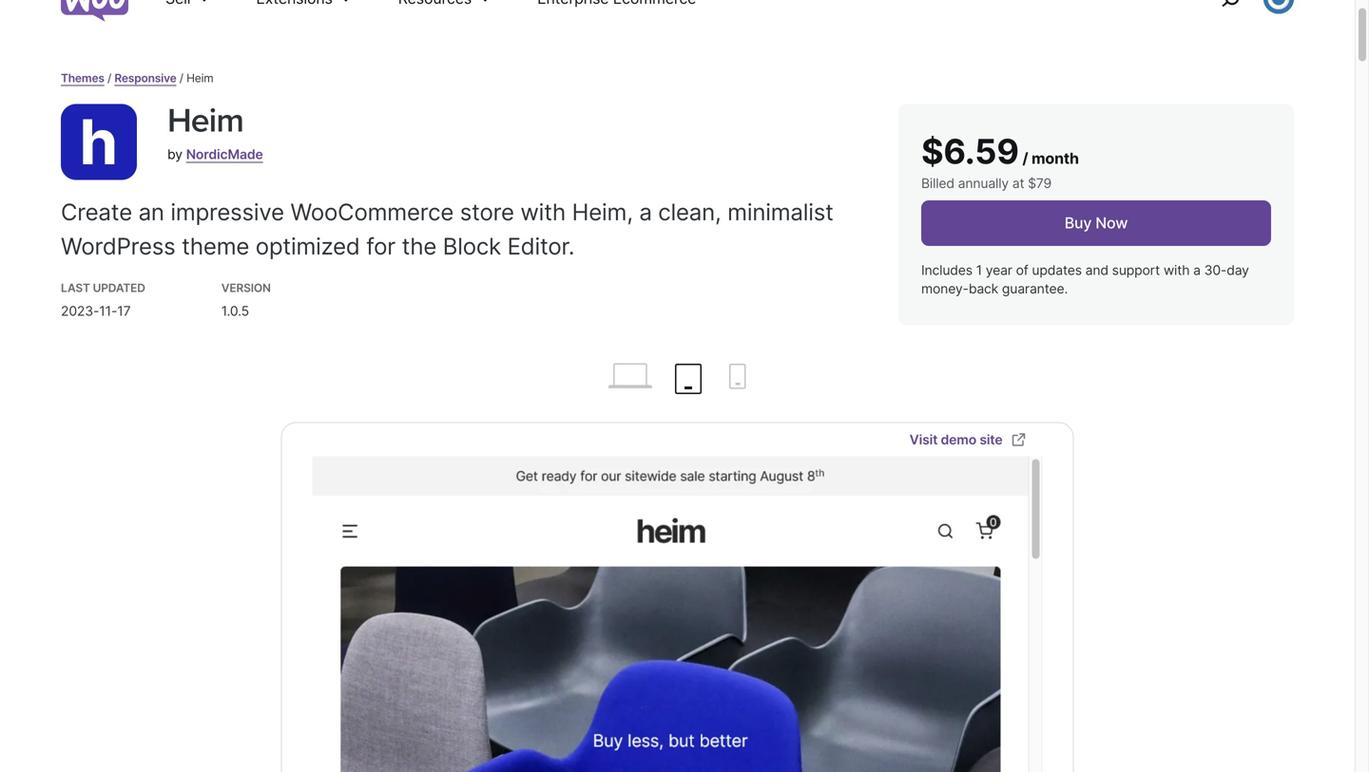 Task type: locate. For each thing, give the bounding box(es) containing it.
/
[[107, 71, 111, 85], [1022, 149, 1028, 168]]

/ up at
[[1022, 149, 1028, 168]]

/ right 'themes' link
[[107, 71, 111, 85]]

0 horizontal spatial /
[[107, 71, 111, 85]]

month
[[1032, 149, 1079, 168]]

visit
[[910, 432, 938, 448]]

product icon image
[[61, 104, 137, 180]]

themes / responsive / heim
[[61, 71, 213, 85]]

wordpress
[[61, 233, 175, 261]]

0 vertical spatial a
[[639, 198, 652, 226]]

1 horizontal spatial with
[[1164, 263, 1190, 279]]

a
[[639, 198, 652, 226], [1193, 263, 1201, 279]]

guarantee.
[[1002, 281, 1068, 297]]

clean,
[[658, 198, 721, 226]]

responsive link
[[114, 71, 176, 85]]

day
[[1227, 263, 1249, 279]]

a right heim,
[[639, 198, 652, 226]]

$79
[[1028, 176, 1052, 192]]

0 horizontal spatial a
[[639, 198, 652, 226]]

create
[[61, 198, 132, 226]]

theme
[[182, 233, 249, 261]]

with left 30-
[[1164, 263, 1190, 279]]

0 vertical spatial /
[[107, 71, 111, 85]]

1 horizontal spatial /
[[1022, 149, 1028, 168]]

back
[[969, 281, 998, 297]]

money-
[[921, 281, 969, 297]]

1 vertical spatial /
[[1022, 149, 1028, 168]]

2023-
[[61, 303, 99, 320]]

1 horizontal spatial a
[[1193, 263, 1201, 279]]

with up editor.
[[520, 198, 566, 226]]

minimalist
[[727, 198, 834, 226]]

store
[[460, 198, 514, 226]]

impressive
[[171, 198, 284, 226]]

1 vertical spatial with
[[1164, 263, 1190, 279]]

visit demo site
[[910, 432, 1003, 448]]

version 1.0.5
[[221, 282, 271, 320]]

woocommerce
[[290, 198, 454, 226]]

a left 30-
[[1193, 263, 1201, 279]]

support
[[1112, 263, 1160, 279]]

buy now
[[1065, 214, 1128, 233]]

of
[[1016, 263, 1028, 279]]

block
[[443, 233, 501, 261]]

nordicmade link
[[186, 147, 263, 163]]

site
[[980, 432, 1003, 448]]

/ for $6.59
[[1022, 149, 1028, 168]]

with
[[520, 198, 566, 226], [1164, 263, 1190, 279]]

1 vertical spatial a
[[1193, 263, 1201, 279]]

heim,
[[572, 198, 633, 226]]

0 horizontal spatial with
[[520, 198, 566, 226]]

annually
[[958, 176, 1009, 192]]

with inside includes 1 year of updates and support with a 30-day money-back guarantee.
[[1164, 263, 1190, 279]]

/ inside $6.59 / month billed annually at $79
[[1022, 149, 1028, 168]]

visit demo site link
[[910, 429, 1027, 451]]

last
[[61, 282, 90, 295]]

themes
[[61, 71, 104, 85]]

version
[[221, 282, 271, 295]]

now
[[1096, 214, 1128, 233]]

and
[[1085, 263, 1108, 279]]

includes
[[921, 263, 973, 279]]

0 vertical spatial with
[[520, 198, 566, 226]]

editor.
[[507, 233, 574, 261]]

with inside create an impressive woocommerce store with heim, a clean, minimalist wordpress theme optimized for the block editor.
[[520, 198, 566, 226]]

/ inside breadcrumb "element"
[[107, 71, 111, 85]]

last updated 2023-11-17
[[61, 282, 145, 320]]



Task type: vqa. For each thing, say whether or not it's contained in the screenshot.
day
yes



Task type: describe. For each thing, give the bounding box(es) containing it.
heim
[[167, 101, 243, 141]]

17
[[117, 303, 131, 320]]

responsive
[[114, 71, 176, 85]]

updated
[[93, 282, 145, 295]]

by
[[167, 147, 182, 163]]

nordicmade
[[186, 147, 263, 163]]

year
[[986, 263, 1012, 279]]

a inside create an impressive woocommerce store with heim, a clean, minimalist wordpress theme optimized for the block editor.
[[639, 198, 652, 226]]

buy
[[1065, 214, 1092, 233]]

updates
[[1032, 263, 1082, 279]]

$6.59 / month billed annually at $79
[[921, 131, 1079, 192]]

/ heim
[[179, 71, 213, 85]]

an
[[138, 198, 164, 226]]

for
[[366, 233, 396, 261]]

themes link
[[61, 71, 104, 85]]

$6.59
[[921, 131, 1019, 172]]

heim by nordicmade
[[167, 101, 263, 163]]

/ for themes
[[107, 71, 111, 85]]

billed
[[921, 176, 954, 192]]

search image
[[1215, 0, 1245, 14]]

demo
[[941, 432, 976, 448]]

a inside includes 1 year of updates and support with a 30-day money-back guarantee.
[[1193, 263, 1201, 279]]

at
[[1012, 176, 1024, 192]]

create an impressive woocommerce store with heim, a clean, minimalist wordpress theme optimized for the block editor.
[[61, 198, 834, 261]]

service navigation menu element
[[1181, 0, 1294, 29]]

breadcrumb element
[[61, 70, 1294, 87]]

the
[[402, 233, 437, 261]]

30-
[[1204, 263, 1227, 279]]

buy now link
[[921, 201, 1271, 246]]

11-
[[99, 303, 117, 320]]

optimized
[[256, 233, 360, 261]]

includes 1 year of updates and support with a 30-day money-back guarantee.
[[921, 263, 1249, 297]]

1.0.5
[[221, 303, 249, 320]]

1
[[976, 263, 982, 279]]



